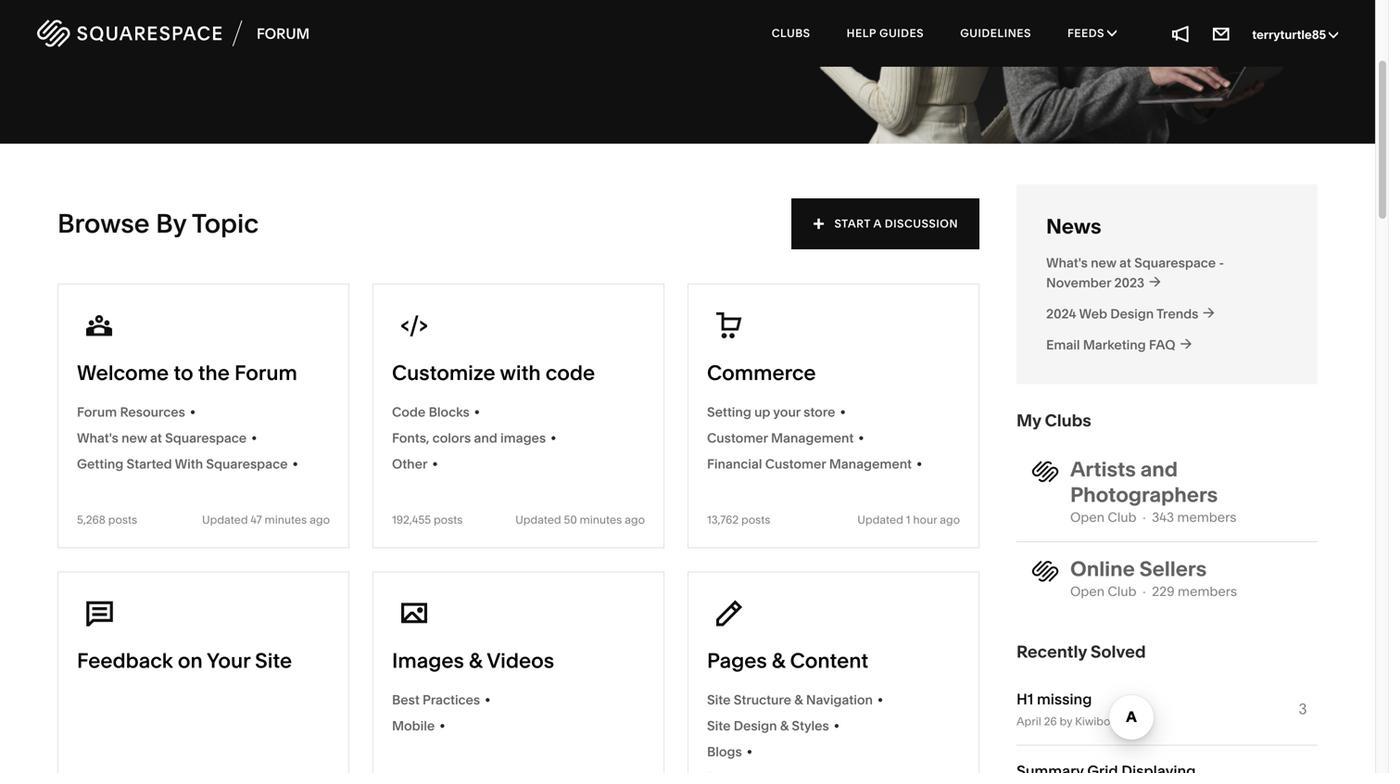 Task type: locate. For each thing, give the bounding box(es) containing it.
open inside artists and photographers open club               ·        343 members
[[1071, 510, 1105, 525]]

help
[[847, 26, 877, 40]]

circle image for other
[[433, 462, 437, 466]]

1 members from the top
[[1178, 510, 1237, 525]]

updated left 47
[[202, 513, 248, 526]]

site structure & navigation link
[[707, 690, 960, 711]]

content
[[790, 648, 869, 673]]

0 vertical spatial site
[[255, 648, 292, 673]]

guidelines
[[961, 26, 1032, 40]]

0 vertical spatial club
[[1108, 510, 1137, 525]]

circle image right navigation
[[879, 698, 883, 702]]

1 vertical spatial and
[[1141, 457, 1178, 482]]

management up financial customer management
[[771, 430, 854, 446]]

ago
[[310, 513, 330, 526], [625, 513, 645, 526], [940, 513, 960, 526]]

updated left 50
[[516, 513, 561, 526]]

circle image up the what's new at squarespace link at the left bottom of the page
[[191, 410, 195, 414]]

design down 2023
[[1111, 306, 1154, 322]]

& left the videos
[[469, 648, 483, 673]]

blogs
[[707, 744, 742, 760]]

code
[[392, 404, 426, 420]]

ago right hour
[[940, 513, 960, 526]]

circle image inside other link
[[433, 462, 437, 466]]

circle image up hour
[[918, 462, 922, 466]]

customize with code link
[[392, 360, 645, 402]]

april
[[1017, 715, 1042, 728]]

squarespace inside what's new at squarespace - november 2023
[[1135, 255, 1216, 271]]

2 ago from the left
[[625, 513, 645, 526]]

commerce
[[707, 360, 816, 385]]

2 horizontal spatial updated
[[858, 513, 904, 526]]

circle image inside site structure & navigation link
[[879, 698, 883, 702]]

circle image inside setting up your store link
[[841, 410, 845, 414]]

2 horizontal spatial posts
[[742, 513, 771, 527]]

pages & content link
[[707, 648, 960, 690]]

updated 50 minutes ago
[[516, 513, 645, 526]]

the
[[198, 360, 230, 385]]

1 horizontal spatial minutes
[[580, 513, 622, 526]]

1 minutes from the left
[[265, 513, 307, 526]]

squarespace for what's new at squarespace
[[165, 430, 247, 446]]

feedback on your site
[[77, 648, 292, 673]]

1 vertical spatial what's
[[77, 430, 119, 446]]

squarespace for getting started with squarespace
[[206, 456, 288, 472]]

2 vertical spatial squarespace
[[206, 456, 288, 472]]

design
[[1111, 306, 1154, 322], [734, 718, 777, 734]]

what's new at squarespace - november 2023 link
[[1047, 253, 1289, 293]]

circle image down forum resources link
[[252, 436, 256, 440]]

0 horizontal spatial forum
[[77, 404, 117, 420]]

0 horizontal spatial and
[[474, 430, 498, 446]]

circle image inside fonts, colors and images link
[[552, 436, 556, 440]]

new up november on the right top of the page
[[1091, 255, 1117, 271]]

at down "resources"
[[150, 430, 162, 446]]

0 horizontal spatial what's
[[77, 430, 119, 446]]

ago right 50
[[625, 513, 645, 526]]

2 updated from the left
[[516, 513, 561, 526]]

setting up your store link
[[707, 402, 960, 423]]

your
[[207, 648, 250, 673]]

guidelines link
[[944, 9, 1048, 57]]

circle image inside forum resources link
[[191, 410, 195, 414]]

1 horizontal spatial posts
[[434, 513, 463, 527]]

circle image down best practices
[[441, 724, 445, 728]]

1 vertical spatial open
[[1071, 584, 1105, 599]]

ago right 47
[[310, 513, 330, 526]]

squarespace left -
[[1135, 255, 1216, 271]]

forum down 'welcome'
[[77, 404, 117, 420]]

circle image for site design & styles
[[835, 724, 839, 728]]

what's
[[1047, 255, 1088, 271], [77, 430, 119, 446]]

caret down image inside terryturtle85 link
[[1329, 28, 1339, 41]]

0 vertical spatial squarespace
[[1135, 255, 1216, 271]]

0 vertical spatial clubs
[[772, 26, 811, 40]]

club down photographers
[[1108, 510, 1137, 525]]

1 club from the top
[[1108, 510, 1137, 525]]

0 vertical spatial new
[[1091, 255, 1117, 271]]

customer management
[[707, 430, 854, 446]]

circle image up fonts, colors and images
[[475, 410, 479, 414]]

best
[[392, 692, 420, 708]]

circle image inside customer management link
[[860, 436, 864, 440]]

50
[[564, 513, 577, 526]]

new down forum resources
[[122, 430, 147, 446]]

messages image
[[1212, 23, 1232, 44]]

posts right 5,268
[[108, 513, 137, 527]]

fonts, colors and images link
[[392, 428, 645, 449]]

feedback on your site link
[[77, 648, 330, 690]]

design down structure
[[734, 718, 777, 734]]

site for site structure & navigation
[[707, 692, 731, 708]]

0 vertical spatial what's
[[1047, 255, 1088, 271]]

structure
[[734, 692, 792, 708]]

squarespace down the what's new at squarespace link at the left bottom of the page
[[206, 456, 288, 472]]

circle image inside code blocks link
[[475, 410, 479, 414]]

clubs right my
[[1045, 410, 1092, 431]]

minutes right 50
[[580, 513, 622, 526]]

circle image inside the what's new at squarespace link
[[252, 436, 256, 440]]

clubs
[[772, 26, 811, 40], [1045, 410, 1092, 431]]

welcome to the forum
[[77, 360, 297, 385]]

1 horizontal spatial forum
[[235, 360, 297, 385]]

new for what's new at squarespace
[[122, 430, 147, 446]]

customer management link
[[707, 428, 960, 449]]

1 horizontal spatial new
[[1091, 255, 1117, 271]]

0 horizontal spatial updated
[[202, 513, 248, 526]]

colors
[[433, 430, 471, 446]]

posts right 192,455
[[434, 513, 463, 527]]

open down artists
[[1071, 510, 1105, 525]]

getting
[[77, 456, 124, 472]]

1 horizontal spatial caret down image
[[1329, 28, 1339, 41]]

caret down image inside feeds link
[[1108, 27, 1117, 38]]

circle image for financial customer management
[[918, 462, 922, 466]]

posts right the 13,762
[[742, 513, 771, 527]]

circle image inside site design & styles link
[[835, 724, 839, 728]]

members inside online sellers open club               ·        229 members
[[1178, 584, 1238, 599]]

new
[[1091, 255, 1117, 271], [122, 430, 147, 446]]

1 horizontal spatial ago
[[625, 513, 645, 526]]

circle image inside getting started with squarespace link
[[293, 462, 297, 466]]

new inside what's new at squarespace - november 2023
[[1091, 255, 1117, 271]]

circle image right other
[[433, 462, 437, 466]]

1 vertical spatial clubs
[[1045, 410, 1092, 431]]

email marketing faq link
[[1047, 335, 1289, 355]]

what's inside what's new at squarespace - november 2023
[[1047, 255, 1088, 271]]

circle image for customer management
[[860, 436, 864, 440]]

members right 343
[[1178, 510, 1237, 525]]

customize with code
[[392, 360, 595, 385]]

0 vertical spatial at
[[1120, 255, 1132, 271]]

videos
[[487, 648, 554, 673]]

-
[[1219, 255, 1225, 271]]

posts
[[108, 513, 137, 527], [434, 513, 463, 527], [742, 513, 771, 527]]

circle image for blogs
[[748, 749, 752, 754]]

fonts, colors and images
[[392, 430, 546, 446]]

blocks
[[429, 404, 470, 420]]

circle image right blogs on the right bottom
[[748, 749, 752, 754]]

1 vertical spatial members
[[1178, 584, 1238, 599]]

circle image down site structure & navigation link
[[835, 724, 839, 728]]

circle image
[[191, 410, 195, 414], [252, 436, 256, 440], [552, 436, 556, 440], [433, 462, 437, 466], [918, 462, 922, 466], [879, 698, 883, 702], [441, 724, 445, 728], [748, 749, 752, 754]]

0 vertical spatial and
[[474, 430, 498, 446]]

blogs link
[[707, 742, 960, 762]]

club
[[1108, 510, 1137, 525], [1108, 584, 1137, 599]]

0 vertical spatial members
[[1178, 510, 1237, 525]]

with
[[175, 456, 203, 472]]

code blocks link
[[392, 402, 645, 423]]

1 posts from the left
[[108, 513, 137, 527]]

artists and photographers link
[[1071, 457, 1218, 507]]

a
[[874, 217, 882, 230]]

circle image down setting up your store link on the right of page
[[860, 436, 864, 440]]

0 horizontal spatial at
[[150, 430, 162, 446]]

start a discussion link
[[791, 198, 980, 249]]

updated for code
[[516, 513, 561, 526]]

1 vertical spatial design
[[734, 718, 777, 734]]

feeds
[[1068, 26, 1108, 40]]

online sellers image
[[1030, 555, 1061, 587]]

circle image right store
[[841, 410, 845, 414]]

minutes for customize with code
[[580, 513, 622, 526]]

229
[[1152, 584, 1175, 599]]

circle image up updated 47 minutes ago
[[293, 462, 297, 466]]

online
[[1071, 556, 1135, 581]]

1 updated from the left
[[202, 513, 248, 526]]

circle image for forum resources
[[191, 410, 195, 414]]

0 vertical spatial management
[[771, 430, 854, 446]]

0 horizontal spatial new
[[122, 430, 147, 446]]

2 minutes from the left
[[580, 513, 622, 526]]

what's up november on the right top of the page
[[1047, 255, 1088, 271]]

0 vertical spatial open
[[1071, 510, 1105, 525]]

caret down image
[[1108, 27, 1117, 38], [1329, 28, 1339, 41]]

1 horizontal spatial at
[[1120, 255, 1132, 271]]

2 members from the top
[[1178, 584, 1238, 599]]

your
[[774, 404, 801, 420]]

at up 2023
[[1120, 255, 1132, 271]]

1 vertical spatial new
[[122, 430, 147, 446]]

clubs left help
[[772, 26, 811, 40]]

what's new at squarespace
[[77, 430, 247, 446]]

circle image
[[475, 410, 479, 414], [841, 410, 845, 414], [860, 436, 864, 440], [293, 462, 297, 466], [486, 698, 490, 702], [835, 724, 839, 728]]

squarespace down forum resources link
[[165, 430, 247, 446]]

& up styles
[[795, 692, 803, 708]]

kiwibob2908
[[1075, 715, 1145, 728]]

and inside fonts, colors and images link
[[474, 430, 498, 446]]

1 vertical spatial customer
[[765, 456, 826, 472]]

mobile
[[392, 718, 435, 734]]

artists and photographers open club               ·        343 members
[[1071, 457, 1237, 525]]

circle image right practices
[[486, 698, 490, 702]]

open
[[1071, 510, 1105, 525], [1071, 584, 1105, 599]]

1 horizontal spatial clubs
[[1045, 410, 1092, 431]]

forum right the
[[235, 360, 297, 385]]

site for site design & styles
[[707, 718, 731, 734]]

2 club from the top
[[1108, 584, 1137, 599]]

1 horizontal spatial and
[[1141, 457, 1178, 482]]

0 horizontal spatial ago
[[310, 513, 330, 526]]

circle image inside best practices link
[[486, 698, 490, 702]]

welcome to the forum link
[[77, 360, 330, 402]]

site up blogs on the right bottom
[[707, 718, 731, 734]]

0 horizontal spatial posts
[[108, 513, 137, 527]]

1 vertical spatial squarespace
[[165, 430, 247, 446]]

circle image right images
[[552, 436, 556, 440]]

getting started with squarespace
[[77, 456, 288, 472]]

open down online
[[1071, 584, 1105, 599]]

2 horizontal spatial ago
[[940, 513, 960, 526]]

club inside online sellers open club               ·        229 members
[[1108, 584, 1137, 599]]

192,455 posts
[[392, 513, 463, 527]]

management
[[771, 430, 854, 446], [829, 456, 912, 472]]

updated 1 hour ago
[[858, 513, 960, 526]]

fonts,
[[392, 430, 430, 446]]

1 vertical spatial at
[[150, 430, 162, 446]]

club down online sellers link
[[1108, 584, 1137, 599]]

1 horizontal spatial design
[[1111, 306, 1154, 322]]

h1
[[1017, 690, 1034, 708]]

minutes right 47
[[265, 513, 307, 526]]

help guides link
[[830, 9, 941, 57]]

343
[[1152, 510, 1175, 525]]

updated left 1
[[858, 513, 904, 526]]

1 vertical spatial club
[[1108, 584, 1137, 599]]

1 horizontal spatial updated
[[516, 513, 561, 526]]

and right colors
[[474, 430, 498, 446]]

members down 'sellers'
[[1178, 584, 1238, 599]]

2 vertical spatial site
[[707, 718, 731, 734]]

images
[[501, 430, 546, 446]]

0 horizontal spatial minutes
[[265, 513, 307, 526]]

what's up "getting"
[[77, 430, 119, 446]]

caret down image for terryturtle85
[[1329, 28, 1339, 41]]

management down customer management link
[[829, 456, 912, 472]]

0 horizontal spatial clubs
[[772, 26, 811, 40]]

0 vertical spatial forum
[[235, 360, 297, 385]]

circle image inside blogs link
[[748, 749, 752, 754]]

customer down customer management
[[765, 456, 826, 472]]

circle image inside mobile link
[[441, 724, 445, 728]]

forum
[[235, 360, 297, 385], [77, 404, 117, 420]]

1 horizontal spatial what's
[[1047, 255, 1088, 271]]

1 vertical spatial site
[[707, 692, 731, 708]]

1 ago from the left
[[310, 513, 330, 526]]

customer
[[707, 430, 768, 446], [765, 456, 826, 472]]

site down the pages
[[707, 692, 731, 708]]

what's for what's new at squarespace
[[77, 430, 119, 446]]

artists and photographers image
[[1030, 456, 1061, 487]]

clubs link
[[755, 9, 827, 57]]

circle image for what's new at squarespace
[[252, 436, 256, 440]]

at inside what's new at squarespace - november 2023
[[1120, 255, 1132, 271]]

1 open from the top
[[1071, 510, 1105, 525]]

2 open from the top
[[1071, 584, 1105, 599]]

customer up financial
[[707, 430, 768, 446]]

h1 missing link
[[1017, 690, 1092, 708]]

circle image for site structure & navigation
[[879, 698, 883, 702]]

26
[[1044, 715, 1057, 728]]

circle image inside financial customer management link
[[918, 462, 922, 466]]

forum resources
[[77, 404, 185, 420]]

2 posts from the left
[[434, 513, 463, 527]]

site right 'your'
[[255, 648, 292, 673]]

13,762 posts
[[707, 513, 771, 527]]

squarespace forum image
[[37, 17, 310, 50]]

1 vertical spatial forum
[[77, 404, 117, 420]]

and up photographers
[[1141, 457, 1178, 482]]

squarespace
[[1135, 255, 1216, 271], [165, 430, 247, 446], [206, 456, 288, 472]]

0 horizontal spatial caret down image
[[1108, 27, 1117, 38]]



Task type: describe. For each thing, give the bounding box(es) containing it.
at for what's new at squarespace - november 2023
[[1120, 255, 1132, 271]]

club inside artists and photographers open club               ·        343 members
[[1108, 510, 1137, 525]]

2024 web design trends
[[1047, 306, 1202, 322]]

h1 missing april 26 by kiwibob2908
[[1017, 690, 1145, 728]]

3 posts from the left
[[742, 513, 771, 527]]

best practices
[[392, 692, 480, 708]]

financial customer management
[[707, 456, 912, 472]]

& up 'site structure & navigation'
[[772, 648, 786, 673]]

customize
[[392, 360, 496, 385]]

guides
[[880, 26, 924, 40]]

posts for customize
[[434, 513, 463, 527]]

other link
[[392, 454, 645, 475]]

to
[[174, 360, 193, 385]]

updated for the
[[202, 513, 248, 526]]

hour
[[913, 513, 937, 526]]

started
[[127, 456, 172, 472]]

caret down image for feeds
[[1108, 27, 1117, 38]]

practices
[[423, 692, 480, 708]]

new for what's new at squarespace - november 2023
[[1091, 255, 1117, 271]]

store
[[804, 404, 836, 420]]

navigation
[[806, 692, 873, 708]]

recently solved
[[1017, 642, 1146, 662]]

email
[[1047, 337, 1080, 353]]

forum inside forum resources link
[[77, 404, 117, 420]]

1 vertical spatial management
[[829, 456, 912, 472]]

on
[[178, 648, 203, 673]]

what's new at squarespace link
[[77, 428, 330, 449]]

0 vertical spatial design
[[1111, 306, 1154, 322]]

faq
[[1149, 337, 1176, 353]]

circle image for fonts, colors and images
[[552, 436, 556, 440]]

with
[[500, 360, 541, 385]]

terryturtle85 link
[[1253, 27, 1339, 42]]

minutes for welcome to the forum
[[265, 513, 307, 526]]

up
[[755, 404, 771, 420]]

3
[[1299, 700, 1308, 718]]

financial customer management link
[[707, 454, 960, 475]]

notifications image
[[1171, 23, 1191, 44]]

other
[[392, 456, 428, 472]]

0 vertical spatial customer
[[707, 430, 768, 446]]

1
[[906, 513, 911, 526]]

by
[[1060, 715, 1073, 728]]

news
[[1047, 213, 1102, 239]]

best practices link
[[392, 690, 645, 711]]

start
[[835, 217, 871, 230]]

members inside artists and photographers open club               ·        343 members
[[1178, 510, 1237, 525]]

web
[[1080, 306, 1108, 322]]

ago for the
[[310, 513, 330, 526]]

site design & styles link
[[707, 716, 960, 736]]

styles
[[792, 718, 829, 734]]

getting started with squarespace link
[[77, 454, 330, 475]]

welcome
[[77, 360, 169, 385]]

financial
[[707, 456, 762, 472]]

open inside online sellers open club               ·        229 members
[[1071, 584, 1105, 599]]

pages
[[707, 648, 767, 673]]

& left styles
[[780, 718, 789, 734]]

posts for welcome
[[108, 513, 137, 527]]

192,455
[[392, 513, 431, 527]]

november
[[1047, 275, 1112, 291]]

47
[[251, 513, 262, 526]]

my clubs
[[1017, 410, 1092, 431]]

circle image for code blocks
[[475, 410, 479, 414]]

2023
[[1115, 275, 1145, 291]]

circle image for setting up your store
[[841, 410, 845, 414]]

squarespace for what's new at squarespace - november 2023
[[1135, 255, 1216, 271]]

2024 web design trends link
[[1047, 304, 1289, 324]]

images & videos
[[392, 648, 554, 673]]

commerce link
[[707, 360, 960, 402]]

pages & content
[[707, 648, 869, 673]]

site design & styles
[[707, 718, 829, 734]]

5,268 posts
[[77, 513, 137, 527]]

circle image for best practices
[[486, 698, 490, 702]]

artists
[[1071, 457, 1136, 482]]

3 ago from the left
[[940, 513, 960, 526]]

site structure & navigation
[[707, 692, 873, 708]]

start a discussion
[[835, 217, 959, 230]]

circle image for mobile
[[441, 724, 445, 728]]

photographers
[[1071, 482, 1218, 507]]

and inside artists and photographers open club               ·        343 members
[[1141, 457, 1178, 482]]

forum resources link
[[77, 402, 330, 423]]

online sellers link
[[1071, 556, 1207, 581]]

13,762
[[707, 513, 739, 527]]

3 updated from the left
[[858, 513, 904, 526]]

feeds link
[[1051, 9, 1134, 57]]

resources
[[120, 404, 185, 420]]

solved
[[1091, 642, 1146, 662]]

my
[[1017, 410, 1042, 431]]

mobile link
[[392, 716, 645, 736]]

what's for what's new at squarespace - november 2023
[[1047, 255, 1088, 271]]

forum inside welcome to the forum link
[[235, 360, 297, 385]]

help guides
[[847, 26, 924, 40]]

2024
[[1047, 306, 1077, 322]]

Search search field
[[111, 0, 467, 33]]

code blocks
[[392, 404, 470, 420]]

email marketing faq
[[1047, 337, 1179, 353]]

images & videos link
[[392, 648, 645, 690]]

feedback
[[77, 648, 173, 673]]

updated 47 minutes ago
[[202, 513, 330, 526]]

5,268
[[77, 513, 106, 527]]

0 horizontal spatial design
[[734, 718, 777, 734]]

at for what's new at squarespace
[[150, 430, 162, 446]]

circle image for getting started with squarespace
[[293, 462, 297, 466]]

ago for code
[[625, 513, 645, 526]]



Task type: vqa. For each thing, say whether or not it's contained in the screenshot.
website inside An "about us" page is a mainstay of nearly every professional website and for good reason— it tells potential customers who you are, what you do, and maybe even why you do it. It's a clear window to flex your brand's ethos, but you can also use it to meet your business objectives. When creating your about page, think about who you're trying to reach and the message you're trying to leave them with.
no



